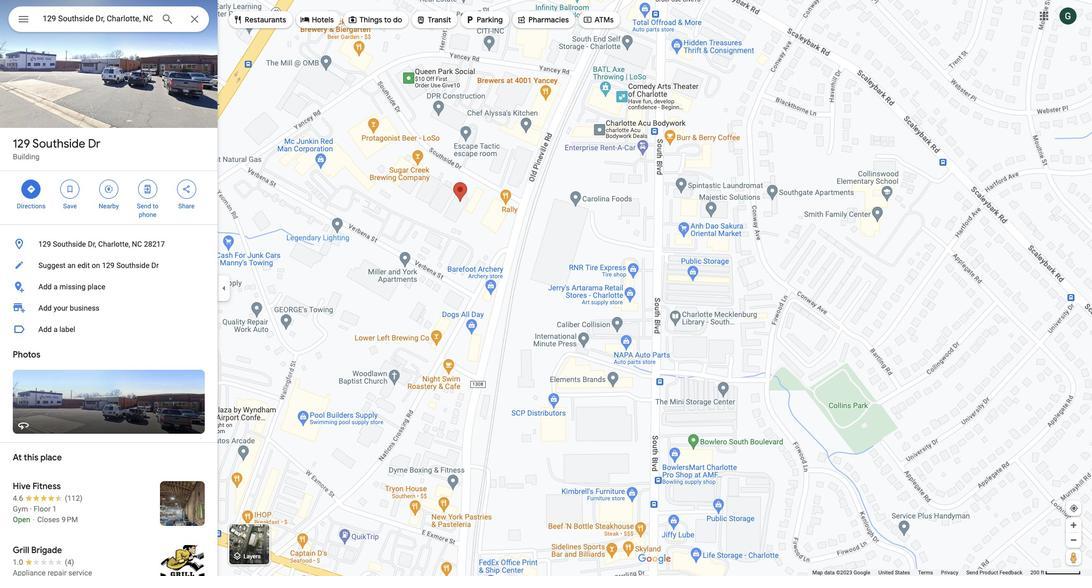 Task type: vqa. For each thing, say whether or not it's contained in the screenshot.
second flight from the right
no



Task type: locate. For each thing, give the bounding box(es) containing it.
0 vertical spatial send
[[137, 203, 151, 210]]

place
[[87, 283, 105, 291], [40, 453, 62, 464]]

(112)
[[65, 495, 83, 503]]

129 southside dr main content
[[0, 0, 218, 577]]

add your business
[[38, 304, 100, 313]]

save
[[63, 203, 77, 210]]

129 for dr
[[13, 137, 30, 152]]

business
[[70, 304, 100, 313]]

0 vertical spatial southside
[[32, 137, 85, 152]]

to up phone
[[153, 203, 158, 210]]

a inside add a label button
[[54, 325, 58, 334]]

gym
[[13, 505, 28, 514]]

0 horizontal spatial place
[[40, 453, 62, 464]]

southside
[[32, 137, 85, 152], [53, 240, 86, 249], [116, 261, 150, 270]]

0 vertical spatial add
[[38, 283, 52, 291]]

place right this
[[40, 453, 62, 464]]

fitness
[[32, 482, 61, 492]]


[[65, 184, 75, 195]]

0 horizontal spatial dr
[[88, 137, 100, 152]]

footer
[[813, 570, 1031, 577]]

0 horizontal spatial 129
[[13, 137, 30, 152]]

1 vertical spatial dr
[[151, 261, 159, 270]]

1 vertical spatial place
[[40, 453, 62, 464]]

200
[[1031, 570, 1040, 576]]

⋅
[[32, 516, 35, 524]]

place inside add a missing place button
[[87, 283, 105, 291]]

0 vertical spatial dr
[[88, 137, 100, 152]]

send left product
[[967, 570, 979, 576]]

a for missing
[[54, 283, 58, 291]]

dr inside button
[[151, 261, 159, 270]]

southside up the building
[[32, 137, 85, 152]]

0 vertical spatial 129
[[13, 137, 30, 152]]

send for send product feedback
[[967, 570, 979, 576]]

2 vertical spatial add
[[38, 325, 52, 334]]

nearby
[[99, 203, 119, 210]]

map
[[813, 570, 823, 576]]

missing
[[59, 283, 86, 291]]

129 southside dr, charlotte, nc 28217 button
[[0, 234, 218, 255]]

southside for dr,
[[53, 240, 86, 249]]

1 horizontal spatial to
[[384, 15, 392, 25]]

southside up an
[[53, 240, 86, 249]]

1 horizontal spatial place
[[87, 283, 105, 291]]


[[143, 184, 152, 195]]

add down suggest
[[38, 283, 52, 291]]

building
[[13, 153, 40, 161]]

129
[[13, 137, 30, 152], [38, 240, 51, 249], [102, 261, 115, 270]]

©2023
[[836, 570, 853, 576]]


[[182, 184, 191, 195]]

129 southside dr, charlotte, nc 28217
[[38, 240, 165, 249]]

parking
[[477, 15, 503, 25]]

1 horizontal spatial dr
[[151, 261, 159, 270]]

None field
[[43, 12, 153, 25]]

footer inside google maps element
[[813, 570, 1031, 577]]

2 add from the top
[[38, 304, 52, 313]]

28217
[[144, 240, 165, 249]]

atms
[[595, 15, 614, 25]]

1 vertical spatial to
[[153, 203, 158, 210]]


[[416, 14, 426, 26]]

a inside add a missing place button
[[54, 283, 58, 291]]

show street view coverage image
[[1066, 550, 1082, 566]]

footer containing map data ©2023 google
[[813, 570, 1031, 577]]

129 inside 129 southside dr building
[[13, 137, 30, 152]]

united states button
[[879, 570, 911, 577]]

129 inside 129 southside dr, charlotte, nc 28217 button
[[38, 240, 51, 249]]

a left missing
[[54, 283, 58, 291]]

phone
[[139, 211, 157, 219]]

to
[[384, 15, 392, 25], [153, 203, 158, 210]]

a left label
[[54, 325, 58, 334]]


[[517, 14, 527, 26]]

0 horizontal spatial send
[[137, 203, 151, 210]]

on
[[92, 261, 100, 270]]

129 up the building
[[13, 137, 30, 152]]

2 horizontal spatial 129
[[102, 261, 115, 270]]

1 vertical spatial send
[[967, 570, 979, 576]]

send inside send product feedback 'button'
[[967, 570, 979, 576]]


[[233, 14, 243, 26]]


[[348, 14, 358, 26]]

129 inside suggest an edit on 129 southside dr button
[[102, 261, 115, 270]]

transit
[[428, 15, 451, 25]]

layers
[[244, 554, 261, 561]]

(4)
[[65, 559, 74, 567]]

hotels
[[312, 15, 334, 25]]

send inside send to phone
[[137, 203, 151, 210]]

0 horizontal spatial to
[[153, 203, 158, 210]]

brigade
[[31, 546, 62, 556]]

states
[[895, 570, 911, 576]]

place down on
[[87, 283, 105, 291]]

 transit
[[416, 14, 451, 26]]

collapse side panel image
[[218, 282, 230, 294]]

0 vertical spatial to
[[384, 15, 392, 25]]

restaurants
[[245, 15, 286, 25]]

0 vertical spatial place
[[87, 283, 105, 291]]

2 vertical spatial 129
[[102, 261, 115, 270]]

1 vertical spatial 129
[[38, 240, 51, 249]]

floor
[[34, 505, 51, 514]]

southside inside 129 southside dr building
[[32, 137, 85, 152]]

129 right on
[[102, 261, 115, 270]]

hive fitness
[[13, 482, 61, 492]]

add left label
[[38, 325, 52, 334]]

1.0
[[13, 559, 23, 567]]

dr
[[88, 137, 100, 152], [151, 261, 159, 270]]

southside for dr
[[32, 137, 85, 152]]

united
[[879, 570, 894, 576]]

 atms
[[583, 14, 614, 26]]

1 vertical spatial a
[[54, 325, 58, 334]]

send product feedback button
[[967, 570, 1023, 577]]

product
[[980, 570, 999, 576]]

129 up suggest
[[38, 240, 51, 249]]

3 add from the top
[[38, 325, 52, 334]]

2 a from the top
[[54, 325, 58, 334]]

to left do
[[384, 15, 392, 25]]

1 vertical spatial add
[[38, 304, 52, 313]]

send up phone
[[137, 203, 151, 210]]

1 a from the top
[[54, 283, 58, 291]]

at
[[13, 453, 22, 464]]

to inside send to phone
[[153, 203, 158, 210]]

add left the your
[[38, 304, 52, 313]]


[[583, 14, 593, 26]]

add
[[38, 283, 52, 291], [38, 304, 52, 313], [38, 325, 52, 334]]

·
[[30, 505, 32, 514]]


[[104, 184, 114, 195]]

send
[[137, 203, 151, 210], [967, 570, 979, 576]]

southside down nc
[[116, 261, 150, 270]]

0 vertical spatial a
[[54, 283, 58, 291]]

suggest an edit on 129 southside dr
[[38, 261, 159, 270]]

1 add from the top
[[38, 283, 52, 291]]

privacy button
[[942, 570, 959, 577]]

1 horizontal spatial 129
[[38, 240, 51, 249]]

google maps element
[[0, 0, 1093, 577]]

a
[[54, 283, 58, 291], [54, 325, 58, 334]]

1 vertical spatial southside
[[53, 240, 86, 249]]

129 Southside Dr, Charlotte, NC 28217 field
[[9, 6, 209, 32]]

1 horizontal spatial send
[[967, 570, 979, 576]]

add for add a missing place
[[38, 283, 52, 291]]

charlotte,
[[98, 240, 130, 249]]

send for send to phone
[[137, 203, 151, 210]]


[[465, 14, 475, 26]]

closes
[[37, 516, 60, 524]]

none field inside 129 southside dr, charlotte, nc 28217 field
[[43, 12, 153, 25]]



Task type: describe. For each thing, give the bounding box(es) containing it.
open
[[13, 516, 30, 524]]

add a label
[[38, 325, 75, 334]]

2 vertical spatial southside
[[116, 261, 150, 270]]

grill
[[13, 546, 29, 556]]

suggest an edit on 129 southside dr button
[[0, 255, 218, 276]]

data
[[825, 570, 835, 576]]

google
[[854, 570, 871, 576]]

send to phone
[[137, 203, 158, 219]]

add for add your business
[[38, 304, 52, 313]]

1
[[52, 505, 57, 514]]

zoom out image
[[1070, 537, 1078, 545]]

actions for 129 southside dr region
[[0, 171, 218, 225]]

this
[[24, 453, 38, 464]]

1.0 stars 4 reviews image
[[13, 557, 74, 568]]

add a label button
[[0, 319, 218, 340]]

terms
[[919, 570, 934, 576]]

terms button
[[919, 570, 934, 577]]

to inside  things to do
[[384, 15, 392, 25]]

200 ft
[[1031, 570, 1045, 576]]

 restaurants
[[233, 14, 286, 26]]

zoom in image
[[1070, 522, 1078, 530]]

4.6
[[13, 495, 23, 503]]

 button
[[9, 6, 38, 34]]

show your location image
[[1070, 504, 1079, 514]]

united states
[[879, 570, 911, 576]]

dr inside 129 southside dr building
[[88, 137, 100, 152]]

nc
[[132, 240, 142, 249]]

dr,
[[88, 240, 96, 249]]

photos
[[13, 350, 40, 361]]

grill brigade
[[13, 546, 62, 556]]

add a missing place
[[38, 283, 105, 291]]

your
[[54, 304, 68, 313]]


[[26, 184, 36, 195]]

ft
[[1041, 570, 1045, 576]]

hive
[[13, 482, 30, 492]]

200 ft button
[[1031, 570, 1081, 576]]


[[17, 12, 30, 27]]

google account: greg robinson  
(robinsongreg175@gmail.com) image
[[1060, 7, 1077, 24]]

feedback
[[1000, 570, 1023, 576]]

 hotels
[[300, 14, 334, 26]]

129 southside dr building
[[13, 137, 100, 161]]

 parking
[[465, 14, 503, 26]]

suggest
[[38, 261, 66, 270]]

a for label
[[54, 325, 58, 334]]

label
[[59, 325, 75, 334]]

directions
[[17, 203, 46, 210]]

 pharmacies
[[517, 14, 569, 26]]

privacy
[[942, 570, 959, 576]]


[[300, 14, 310, 26]]

 search field
[[9, 6, 209, 34]]

edit
[[77, 261, 90, 270]]

129 for dr,
[[38, 240, 51, 249]]

share
[[178, 203, 195, 210]]

9 pm
[[62, 516, 78, 524]]

send product feedback
[[967, 570, 1023, 576]]

an
[[67, 261, 76, 270]]

do
[[393, 15, 402, 25]]

 things to do
[[348, 14, 402, 26]]

4.6 stars 112 reviews image
[[13, 493, 83, 504]]

add a missing place button
[[0, 276, 218, 298]]

add your business link
[[0, 298, 218, 319]]

add for add a label
[[38, 325, 52, 334]]

things
[[360, 15, 383, 25]]

map data ©2023 google
[[813, 570, 871, 576]]

pharmacies
[[529, 15, 569, 25]]

at this place
[[13, 453, 62, 464]]

gym · floor 1 open ⋅ closes 9 pm
[[13, 505, 78, 524]]



